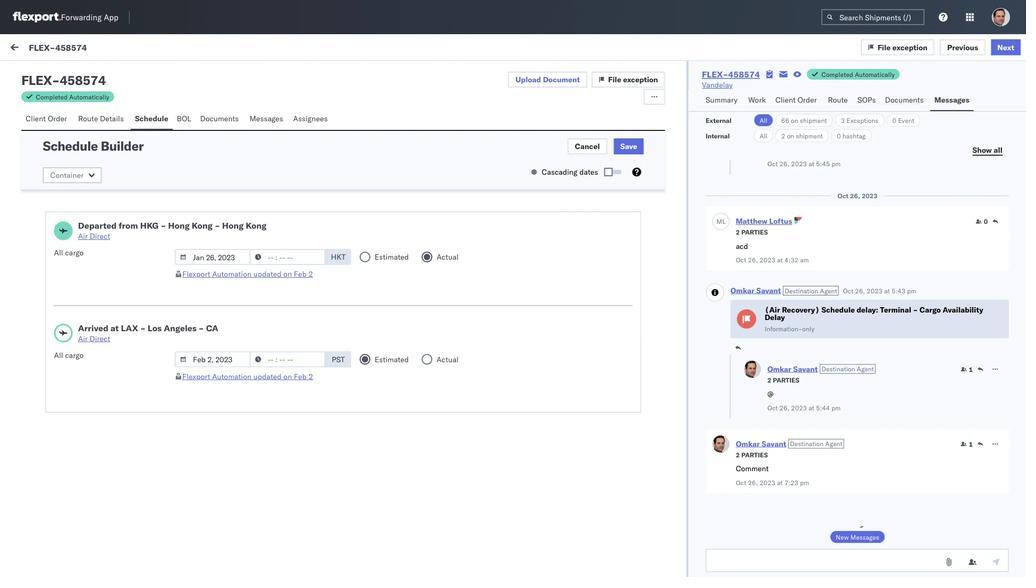 Task type: locate. For each thing, give the bounding box(es) containing it.
5:43
[[891, 287, 905, 295]]

all button
[[754, 114, 773, 127], [754, 129, 773, 142]]

m l
[[716, 217, 725, 225]]

66
[[781, 116, 789, 124]]

1 1 from the top
[[969, 365, 973, 373]]

omkar savant destination agent up @ oct 26, 2023 at 5:44 pm
[[767, 364, 874, 374]]

flex-458574 up the vandelay
[[702, 69, 760, 80]]

1 horizontal spatial your
[[119, 407, 133, 416]]

savant
[[76, 116, 99, 125], [76, 164, 99, 173], [76, 212, 99, 221], [756, 286, 781, 295], [76, 319, 99, 328], [793, 364, 817, 374], [761, 439, 786, 448]]

2 all cargo from the top
[[54, 350, 84, 360]]

parties for acd
[[741, 228, 768, 236]]

1 flex- 458574 from the top
[[799, 124, 850, 134]]

external down my work
[[17, 68, 45, 77]]

2 parties button down matthew
[[736, 227, 768, 236]]

updated
[[253, 269, 281, 279], [253, 372, 281, 381]]

0 vertical spatial all button
[[754, 114, 773, 127]]

1 automation from the top
[[212, 269, 252, 279]]

1 horizontal spatial documents
[[885, 95, 924, 104]]

0 vertical spatial 2 parties
[[736, 228, 768, 236]]

1 vertical spatial omkar savant destination agent
[[767, 364, 874, 374]]

0 horizontal spatial this
[[32, 359, 46, 368]]

route
[[828, 95, 848, 104], [78, 114, 98, 123]]

4 omkar savant from the top
[[52, 319, 99, 328]]

5:45
[[816, 160, 830, 168], [399, 407, 416, 417]]

all cargo down floats
[[54, 248, 84, 257]]

updated down create
[[253, 372, 281, 381]]

air direct link for los
[[78, 333, 218, 344]]

1 button for @
[[960, 365, 973, 374]]

at left 4:32
[[777, 256, 783, 264]]

air
[[78, 231, 88, 241], [78, 334, 88, 343]]

destination for comment
[[790, 440, 823, 448]]

1 cargo from the top
[[65, 248, 84, 257]]

26, inside acd oct 26, 2023 at 4:32 am
[[748, 256, 758, 264]]

0 horizontal spatial hong
[[168, 220, 190, 231]]

1 (0) from the left
[[47, 68, 61, 77]]

2 vertical spatial parties
[[741, 451, 768, 459]]

all
[[760, 116, 767, 124], [760, 132, 767, 140], [54, 248, 63, 257], [54, 350, 63, 360]]

2 estimated from the top
[[375, 355, 409, 364]]

are
[[45, 407, 55, 416]]

1 horizontal spatial file
[[878, 42, 891, 52]]

2 vertical spatial messages
[[850, 533, 879, 541]]

0 vertical spatial actual
[[437, 252, 459, 262]]

show all
[[973, 145, 1003, 154]]

schedule inside (air recovery) schedule delay: terminal - cargo availability delay information-only
[[821, 305, 855, 315]]

2 edt from the top
[[431, 220, 445, 230]]

previous button
[[940, 39, 986, 55]]

exception: down whatever
[[34, 278, 72, 288]]

1 vertical spatial air direct link
[[78, 333, 218, 344]]

all cargo for arrived
[[54, 350, 84, 360]]

0 horizontal spatial kong
[[192, 220, 213, 231]]

flexport automation updated on feb 2 down -- : -- -- text box
[[182, 269, 313, 279]]

0 for event
[[892, 116, 896, 124]]

cargo
[[919, 305, 941, 315]]

2 updated from the top
[[253, 372, 281, 381]]

omkar savant destination agent for comment
[[736, 439, 842, 448]]

a right create
[[265, 359, 269, 368]]

1 vertical spatial actual
[[437, 355, 459, 364]]

route up 3
[[828, 95, 848, 104]]

omkar savant destination agent up (air
[[730, 286, 837, 295]]

0 vertical spatial parties
[[741, 228, 768, 236]]

documents button right bol
[[196, 109, 245, 130]]

work for related
[[824, 93, 838, 101]]

2 (0) from the left
[[100, 68, 114, 77]]

matthew
[[736, 216, 767, 226]]

omkar savant button for comment
[[736, 439, 786, 448]]

26, for oct 26, 2023 at 5:43 pm
[[855, 287, 865, 295]]

3 2023, from the top
[[377, 274, 398, 283]]

whatever floats your boat! waka waka!
[[32, 230, 165, 240]]

2 flexport from the top
[[182, 372, 210, 381]]

cargo down warehouse
[[65, 350, 84, 360]]

shipment for 66 on shipment
[[800, 116, 827, 124]]

updated down -- : -- -- text box
[[253, 269, 281, 279]]

matthew loftus button
[[736, 216, 792, 226]]

parties down matthew
[[741, 228, 768, 236]]

work right import
[[104, 44, 121, 53]]

2 all button from the top
[[754, 129, 773, 142]]

1 all cargo from the top
[[54, 248, 84, 257]]

2023,
[[377, 124, 398, 134], [377, 220, 398, 230], [377, 274, 398, 283], [377, 407, 398, 417]]

parties up comment
[[741, 451, 768, 459]]

flexport automation updated on feb 2 button for ca
[[182, 372, 313, 381]]

0 vertical spatial flex- 458574
[[799, 124, 850, 134]]

0 vertical spatial messages
[[934, 95, 969, 104]]

0 vertical spatial cargo
[[65, 248, 84, 257]]

2 horizontal spatial 0
[[984, 218, 988, 226]]

departed from hkg - hong kong - hong kong air direct
[[78, 220, 267, 241]]

k
[[171, 407, 176, 416]]

0 vertical spatial air direct link
[[78, 231, 267, 242]]

omkar savant up floats
[[52, 212, 99, 221]]

schedule builder
[[43, 138, 144, 154]]

pm for 5:45
[[418, 407, 429, 417]]

agent down flex- 2271801 on the top of page
[[820, 287, 837, 295]]

internal inside "button"
[[72, 68, 98, 77]]

2 1 button from the top
[[960, 440, 973, 448]]

2 air direct link from the top
[[78, 333, 218, 344]]

new
[[836, 533, 848, 541]]

automation for ca
[[212, 372, 252, 381]]

1 vertical spatial flex- 458574
[[799, 338, 850, 347]]

work up external (0)
[[31, 41, 58, 56]]

0 vertical spatial order
[[798, 95, 817, 104]]

your right that
[[119, 407, 133, 416]]

flex-458574 down forwarding app link
[[29, 42, 87, 53]]

1 horizontal spatial hong
[[222, 220, 244, 231]]

1 vertical spatial delay
[[140, 337, 160, 347]]

0 vertical spatial flexport automation updated on feb 2
[[182, 269, 313, 279]]

at inside comment oct 26, 2023 at 7:23 pm
[[777, 479, 783, 487]]

all cargo
[[54, 248, 84, 257], [54, 350, 84, 360]]

1 vertical spatial schedule
[[43, 138, 98, 154]]

your left morale!
[[186, 182, 200, 192]]

omkar up comment
[[736, 439, 760, 448]]

0 vertical spatial 0
[[892, 116, 896, 124]]

kong up -- : -- -- text box
[[246, 220, 267, 231]]

2 on shipment
[[781, 132, 823, 140]]

1 vertical spatial client
[[26, 114, 46, 123]]

0 vertical spatial destination
[[784, 287, 818, 295]]

omkar savant up messaging
[[52, 116, 99, 125]]

1 horizontal spatial kong
[[246, 220, 267, 231]]

1 1 button from the top
[[960, 365, 973, 374]]

0 horizontal spatial 0
[[837, 132, 841, 140]]

0 horizontal spatial (0)
[[47, 68, 61, 77]]

2 automation from the top
[[212, 372, 252, 381]]

-- : -- -- text field
[[250, 249, 325, 265]]

1 vertical spatial order
[[48, 114, 67, 123]]

-
[[52, 72, 60, 88], [574, 124, 579, 134], [574, 172, 579, 182], [161, 220, 166, 231], [215, 220, 220, 231], [913, 305, 917, 315], [140, 323, 146, 333], [199, 323, 204, 333], [574, 407, 579, 417]]

2 air from the top
[[78, 334, 88, 343]]

this left is
[[32, 359, 46, 368]]

0 horizontal spatial delay
[[140, 337, 160, 347]]

0 horizontal spatial external
[[17, 68, 45, 77]]

savant up warehouse
[[76, 319, 99, 328]]

delay up "information-"
[[764, 313, 785, 322]]

1 horizontal spatial 5:45
[[816, 160, 830, 168]]

destination up 5:44
[[821, 365, 855, 373]]

&
[[178, 407, 183, 416]]

at
[[808, 160, 814, 168], [777, 256, 783, 264], [884, 287, 890, 295], [111, 323, 119, 333], [808, 404, 814, 412], [777, 479, 783, 487]]

messages button
[[930, 90, 974, 111], [245, 109, 289, 130]]

completed up the related work item/shipment
[[821, 70, 853, 78]]

26, for oct 26, 2023, 7:22 pm edt
[[363, 124, 375, 134]]

my
[[11, 41, 28, 56]]

3 flex- 458574 from the top
[[799, 407, 850, 417]]

all button for 66
[[754, 114, 773, 127]]

direct down arrived
[[90, 334, 110, 343]]

pm right the 5:43
[[907, 287, 916, 295]]

1 vertical spatial file exception
[[608, 75, 658, 84]]

route for route
[[828, 95, 848, 104]]

1 air from the top
[[78, 231, 88, 241]]

1 vertical spatial parties
[[773, 376, 799, 384]]

all button for 2
[[754, 129, 773, 142]]

0 vertical spatial work
[[104, 44, 121, 53]]

client up latent
[[26, 114, 46, 123]]

external for external (0)
[[17, 68, 45, 77]]

2 cargo from the top
[[65, 350, 84, 360]]

1 vertical spatial route
[[78, 114, 98, 123]]

flex- 2271801
[[799, 274, 854, 283]]

0 horizontal spatial documents
[[200, 114, 239, 123]]

order for the left client order button
[[48, 114, 67, 123]]

2023, for 5:46
[[377, 274, 398, 283]]

kong down morale!
[[192, 220, 213, 231]]

external down 'summary' button
[[706, 116, 732, 124]]

external
[[17, 68, 45, 77], [706, 116, 732, 124]]

2 flexport automation updated on feb 2 from the top
[[182, 372, 313, 381]]

mmm d, yyyy text field down departed from hkg - hong kong - hong kong air direct at top left
[[175, 249, 251, 265]]

1 vertical spatial internal
[[706, 132, 730, 140]]

destination up recovery) at the right bottom
[[784, 287, 818, 295]]

1 for @
[[969, 365, 973, 373]]

1 exception: from the top
[[34, 278, 72, 288]]

0 horizontal spatial documents button
[[196, 109, 245, 130]]

1 flexport automation updated on feb 2 from the top
[[182, 269, 313, 279]]

all cargo up 'partnership.'
[[54, 350, 84, 360]]

(0) inside "button"
[[100, 68, 114, 77]]

flexport automation updated on feb 2 down create
[[182, 372, 313, 381]]

delay down los
[[140, 337, 160, 347]]

documents
[[885, 95, 924, 104], [200, 114, 239, 123]]

1 vertical spatial estimated
[[375, 355, 409, 364]]

loftus
[[769, 216, 792, 226]]

flexport right type
[[182, 269, 210, 279]]

edt for oct 26, 2023, 5:46 pm edt
[[431, 274, 445, 283]]

parties for @
[[773, 376, 799, 384]]

0 vertical spatial automation
[[212, 269, 252, 279]]

dates
[[579, 167, 598, 177]]

26, inside @ oct 26, 2023 at 5:44 pm
[[779, 404, 789, 412]]

work right 'summary' button
[[748, 95, 766, 104]]

1 horizontal spatial external
[[706, 116, 732, 124]]

destination
[[784, 287, 818, 295], [821, 365, 855, 373], [790, 440, 823, 448]]

2 2023, from the top
[[377, 220, 398, 230]]

1 feb from the top
[[294, 269, 307, 279]]

hong right waka!
[[168, 220, 190, 231]]

1 vertical spatial feb
[[294, 372, 307, 381]]

omkar savant button for @
[[767, 364, 817, 374]]

2023 inside acd oct 26, 2023 at 4:32 am
[[759, 256, 775, 264]]

exception: for exception: warehouse devan delay
[[34, 337, 72, 347]]

latent messaging test.
[[32, 134, 109, 143]]

4 pm from the top
[[418, 407, 429, 417]]

route left the details
[[78, 114, 98, 123]]

edt for oct 26, 2023, 6:30 pm edt
[[431, 220, 445, 230]]

omkar savant button up (air
[[730, 286, 781, 295]]

omkar savant for your
[[52, 212, 99, 221]]

cascading
[[542, 167, 577, 177]]

oct inside comment oct 26, 2023 at 7:23 pm
[[736, 479, 746, 487]]

1 flexport from the top
[[182, 269, 210, 279]]

latent
[[32, 134, 54, 143]]

1 horizontal spatial documents button
[[881, 90, 930, 111]]

3 omkar savant from the top
[[52, 212, 99, 221]]

0 horizontal spatial internal
[[72, 68, 98, 77]]

pm right 5:44
[[831, 404, 840, 412]]

2 vertical spatial 2 parties button
[[736, 450, 768, 459]]

i
[[32, 182, 34, 192]]

0 vertical spatial external
[[17, 68, 45, 77]]

details
[[100, 114, 124, 123]]

2 parties down matthew
[[736, 228, 768, 236]]

schedule inside 'button'
[[135, 114, 168, 123]]

feb for departed from hkg - hong kong - hong kong
[[294, 269, 307, 279]]

0
[[892, 116, 896, 124], [837, 132, 841, 140], [984, 218, 988, 226]]

on
[[791, 116, 798, 124], [787, 132, 794, 140], [283, 269, 292, 279], [283, 372, 292, 381]]

1 estimated from the top
[[375, 252, 409, 262]]

1 omkar savant from the top
[[52, 116, 99, 125]]

2 vertical spatial agent
[[825, 440, 842, 448]]

a down container
[[67, 182, 71, 192]]

-- : -- -- text field
[[250, 351, 325, 367]]

bol button
[[173, 109, 196, 130]]

client up the 66
[[775, 95, 796, 104]]

i am filing a commendation report to improve your morale!
[[32, 182, 228, 192]]

flexport automation updated on feb 2
[[182, 269, 313, 279], [182, 372, 313, 381]]

1 vertical spatial 1
[[969, 440, 973, 448]]

2 pm from the top
[[418, 220, 429, 230]]

1 vertical spatial 5:45
[[399, 407, 416, 417]]

agent for @
[[857, 365, 874, 373]]

client for the left client order button
[[26, 114, 46, 123]]

1 horizontal spatial work
[[748, 95, 766, 104]]

1 all button from the top
[[754, 114, 773, 127]]

pm for 6:30
[[418, 220, 429, 230]]

flex- inside button
[[799, 477, 822, 486]]

that
[[103, 407, 117, 416]]

omkar savant up warehouse
[[52, 319, 99, 328]]

omkar
[[52, 116, 74, 125], [52, 164, 74, 173], [52, 212, 74, 221], [730, 286, 754, 295], [52, 319, 74, 328], [767, 364, 791, 374], [736, 439, 760, 448]]

2 flexport automation updated on feb 2 button from the top
[[182, 372, 313, 381]]

oct 26, 2023, 6:30 pm edt
[[349, 220, 445, 230]]

app
[[104, 12, 118, 22]]

0 button
[[975, 217, 988, 226]]

am right i
[[36, 182, 46, 192]]

0 vertical spatial feb
[[294, 269, 307, 279]]

cargo down floats
[[65, 248, 84, 257]]

1 horizontal spatial internal
[[706, 132, 730, 140]]

26, for oct 26, 2023 at 5:45 pm
[[779, 160, 789, 168]]

1 vertical spatial flex-458574
[[702, 69, 760, 80]]

air direct link for hong
[[78, 231, 267, 242]]

automatically
[[855, 70, 895, 78], [69, 93, 109, 101]]

matthew loftus
[[736, 216, 792, 226]]

1 mmm d, yyyy text field from the top
[[175, 249, 251, 265]]

2 1 from the top
[[969, 440, 973, 448]]

0 vertical spatial internal
[[72, 68, 98, 77]]

1 horizontal spatial order
[[798, 95, 817, 104]]

lax
[[121, 323, 138, 333]]

feb down -- : -- -- text box
[[294, 269, 307, 279]]

upload document
[[516, 75, 580, 84]]

0 vertical spatial client
[[775, 95, 796, 104]]

estimated up "oct 26, 2023, 5:46 pm edt" on the top left of the page
[[375, 252, 409, 262]]

route button
[[824, 90, 853, 111]]

MMM D, YYYY text field
[[175, 249, 251, 265], [175, 351, 251, 367]]

(0) inside button
[[47, 68, 61, 77]]

4 2023, from the top
[[377, 407, 398, 417]]

exception: for exception:
[[34, 278, 72, 288]]

order
[[798, 95, 817, 104], [48, 114, 67, 123]]

oct
[[349, 124, 361, 134], [767, 160, 778, 168], [837, 192, 848, 200], [349, 220, 361, 230], [736, 256, 746, 264], [349, 274, 361, 283], [843, 287, 853, 295], [767, 404, 778, 412], [349, 407, 361, 417], [736, 479, 746, 487]]

0 vertical spatial all cargo
[[54, 248, 84, 257]]

2 parties button for @
[[767, 375, 799, 384]]

file down the search shipments (/) text box
[[878, 42, 891, 52]]

0 vertical spatial mmm d, yyyy text field
[[175, 249, 251, 265]]

flexport automation updated on feb 2 button down -- : -- -- text box
[[182, 269, 313, 279]]

0 vertical spatial work
[[31, 41, 58, 56]]

1 pm from the top
[[418, 124, 429, 134]]

1 2023, from the top
[[377, 124, 398, 134]]

1 vertical spatial exception
[[623, 75, 658, 84]]

1 horizontal spatial schedule
[[135, 114, 168, 123]]

external inside button
[[17, 68, 45, 77]]

1 vertical spatial am
[[800, 256, 809, 264]]

hong
[[168, 220, 190, 231], [222, 220, 244, 231]]

client order button up the 66 on shipment
[[771, 90, 824, 111]]

1 updated from the top
[[253, 269, 281, 279]]

omkar down acd
[[730, 286, 754, 295]]

1 horizontal spatial completed
[[821, 70, 853, 78]]

1 vertical spatial external
[[706, 116, 732, 124]]

1 air direct link from the top
[[78, 231, 267, 242]]

on down the 66
[[787, 132, 794, 140]]

(0) up message
[[47, 68, 61, 77]]

26,
[[363, 124, 375, 134], [779, 160, 789, 168], [850, 192, 860, 200], [363, 220, 375, 230], [748, 256, 758, 264], [363, 274, 375, 283], [855, 287, 865, 295], [779, 404, 789, 412], [363, 407, 375, 417], [748, 479, 758, 487]]

1 horizontal spatial client
[[775, 95, 796, 104]]

mmm d, yyyy text field for hong
[[175, 249, 251, 265]]

2 parties up the @
[[767, 376, 799, 384]]

2 vertical spatial flex- 458574
[[799, 407, 850, 417]]

1 vertical spatial mmm d, yyyy text field
[[175, 351, 251, 367]]

documents right bol button
[[200, 114, 239, 123]]

2 omkar savant from the top
[[52, 164, 99, 173]]

documents button up event
[[881, 90, 930, 111]]

hong down morale!
[[222, 220, 244, 231]]

estimated up oct 26, 2023, 5:45 pm edt
[[375, 355, 409, 364]]

1 horizontal spatial a
[[67, 182, 71, 192]]

hkt
[[331, 252, 346, 262]]

flexport
[[182, 269, 210, 279], [182, 372, 210, 381]]

1 vertical spatial destination
[[821, 365, 855, 373]]

1 horizontal spatial am
[[800, 256, 809, 264]]

2 exception: from the top
[[34, 337, 72, 347]]

3 pm from the top
[[418, 274, 429, 283]]

5:46
[[399, 274, 416, 283]]

contract
[[144, 359, 172, 368]]

cargo for departed
[[65, 248, 84, 257]]

1 edt from the top
[[431, 124, 445, 134]]

2023, for 5:45
[[377, 407, 398, 417]]

0 vertical spatial documents
[[885, 95, 924, 104]]

1 vertical spatial 2 parties
[[767, 376, 799, 384]]

0 horizontal spatial file
[[608, 75, 621, 84]]

resize handle column header
[[331, 89, 344, 565], [556, 89, 569, 565], [782, 89, 794, 565], [1007, 89, 1020, 565]]

1 flexport automation updated on feb 2 button from the top
[[182, 269, 313, 279]]

schedule for schedule builder
[[43, 138, 98, 154]]

floats
[[66, 230, 85, 240]]

0 vertical spatial shipment
[[800, 116, 827, 124]]

destination down 5:44
[[790, 440, 823, 448]]

air down arrived
[[78, 334, 88, 343]]

1 vertical spatial direct
[[90, 334, 110, 343]]

flex
[[21, 72, 52, 88]]

1
[[969, 365, 973, 373], [969, 440, 973, 448]]

2 mmm d, yyyy text field from the top
[[175, 351, 251, 367]]

pm right '7:23'
[[800, 479, 809, 487]]

at inside acd oct 26, 2023 at 4:32 am
[[777, 256, 783, 264]]

2 parties up comment
[[736, 451, 768, 459]]

next
[[997, 42, 1014, 52]]

None checkbox
[[606, 170, 621, 174]]

None text field
[[706, 549, 1009, 572]]

1 vertical spatial 0
[[837, 132, 841, 140]]

1 direct from the top
[[90, 231, 110, 241]]

on right the 66
[[791, 116, 798, 124]]

mmm d, yyyy text field down ca at bottom left
[[175, 351, 251, 367]]

forwarding app link
[[13, 12, 118, 22]]

all cargo for departed
[[54, 248, 84, 257]]

458574 button
[[6, 517, 1020, 565]]

2 parties for comment
[[736, 451, 768, 459]]

edt for oct 26, 2023, 7:22 pm edt
[[431, 124, 445, 134]]

messages inside button
[[850, 533, 879, 541]]

shipment down the 66 on shipment
[[796, 132, 823, 140]]

2 direct from the top
[[90, 334, 110, 343]]

1 vertical spatial 1 button
[[960, 440, 973, 448]]

documents up 0 event
[[885, 95, 924, 104]]

air direct link
[[78, 231, 267, 242], [78, 333, 218, 344]]

am inside acd oct 26, 2023 at 4:32 am
[[800, 256, 809, 264]]

3 edt from the top
[[431, 274, 445, 283]]

savant up comment oct 26, 2023 at 7:23 pm
[[761, 439, 786, 448]]

schedule left bol
[[135, 114, 168, 123]]

your left boat!
[[87, 230, 102, 240]]

file exception
[[878, 42, 927, 52], [608, 75, 658, 84]]

pst
[[332, 355, 345, 364]]

flex- 458574
[[799, 124, 850, 134], [799, 338, 850, 347], [799, 407, 850, 417]]

omkar savant destination agent up comment oct 26, 2023 at 7:23 pm
[[736, 439, 842, 448]]

destination for @
[[821, 365, 855, 373]]

omkar savant button up the @
[[767, 364, 817, 374]]

completed automatically up item/shipment
[[821, 70, 895, 78]]

flexport. image
[[13, 12, 61, 22]]

omkar savant button
[[730, 286, 781, 295], [767, 364, 817, 374], [736, 439, 786, 448]]

automatically down internal (0) "button" on the top left of the page
[[69, 93, 109, 101]]

at left 5:44
[[808, 404, 814, 412]]

pm for 5:46
[[418, 274, 429, 283]]

am right 4:32
[[800, 256, 809, 264]]

2 parties button up the @
[[767, 375, 799, 384]]

improve
[[157, 182, 184, 192]]

omkar savant up filing
[[52, 164, 99, 173]]

from
[[119, 220, 138, 231]]

delay inside (air recovery) schedule delay: terminal - cargo availability delay information-only
[[764, 313, 785, 322]]

4 edt from the top
[[431, 407, 445, 417]]

omkar savant for filing
[[52, 164, 99, 173]]

file right document
[[608, 75, 621, 84]]

0 horizontal spatial exception
[[623, 75, 658, 84]]

at inside the arrived at lax - los angeles - ca air direct
[[111, 323, 119, 333]]

at left the 5:43
[[884, 287, 890, 295]]

0 vertical spatial estimated
[[375, 252, 409, 262]]

0 vertical spatial 5:45
[[816, 160, 830, 168]]

2 vertical spatial 0
[[984, 218, 988, 226]]

458574 inside 458574 button
[[822, 536, 850, 545]]

availability
[[942, 305, 983, 315]]

0 vertical spatial am
[[36, 182, 46, 192]]

2 parties button for acd
[[736, 227, 768, 236]]

1 horizontal spatial this
[[280, 407, 294, 416]]

2 parties button up comment
[[736, 450, 768, 459]]

devan
[[194, 407, 214, 416]]

0 horizontal spatial route
[[78, 114, 98, 123]]

2 feb from the top
[[294, 372, 307, 381]]

omkar savant destination agent for @
[[767, 364, 874, 374]]



Task type: describe. For each thing, give the bounding box(es) containing it.
cascading dates
[[542, 167, 598, 177]]

messaging
[[56, 134, 92, 143]]

2 actual from the top
[[437, 355, 459, 364]]

summary
[[706, 95, 737, 104]]

omkar left arrived
[[52, 319, 74, 328]]

1 resize handle column header from the left
[[331, 89, 344, 565]]

this is a great deal
[[32, 359, 96, 368]]

2 parties for acd
[[736, 228, 768, 236]]

acd oct 26, 2023 at 4:32 am
[[736, 241, 809, 264]]

0 for hashtag
[[837, 132, 841, 140]]

forwarding app
[[61, 12, 118, 22]]

1 horizontal spatial flex-458574
[[702, 69, 760, 80]]

omkar up floats
[[52, 212, 74, 221]]

departed
[[78, 220, 117, 231]]

k,
[[185, 407, 192, 416]]

1 actual from the top
[[437, 252, 459, 262]]

oct for oct 26, 2023, 5:46 pm edt
[[349, 274, 361, 283]]

on down -- : -- -- text box
[[283, 269, 292, 279]]

26, for oct 26, 2023, 5:45 pm edt
[[363, 407, 375, 417]]

0 horizontal spatial 5:45
[[399, 407, 416, 417]]

arrived at lax - los angeles - ca air direct
[[78, 323, 218, 343]]

2 horizontal spatial your
[[186, 182, 200, 192]]

hkg
[[140, 220, 159, 231]]

1 horizontal spatial client order button
[[771, 90, 824, 111]]

bol
[[177, 114, 191, 123]]

oct 26, 2023
[[837, 192, 877, 200]]

0 vertical spatial exception
[[893, 42, 927, 52]]

related work item/shipment
[[800, 93, 883, 101]]

order for right client order button
[[798, 95, 817, 104]]

1 horizontal spatial file exception
[[878, 42, 927, 52]]

0 vertical spatial completed
[[821, 70, 853, 78]]

commendation
[[73, 182, 124, 192]]

(air recovery) schedule delay: terminal - cargo availability delay information-only
[[764, 305, 983, 333]]

will
[[229, 359, 240, 368]]

0 horizontal spatial client order button
[[21, 109, 74, 130]]

0 horizontal spatial completed
[[36, 93, 68, 101]]

feb for arrived at lax - los angeles - ca
[[294, 372, 307, 381]]

omkar savant for test.
[[52, 116, 99, 125]]

a inside contract established, we will create a lucrative partnership.
[[265, 359, 269, 368]]

flex-458574 link
[[702, 69, 760, 80]]

automation for hong
[[212, 269, 252, 279]]

0 vertical spatial omkar savant button
[[730, 286, 781, 295]]

flexport automation updated on feb 2 button for hong
[[182, 269, 313, 279]]

client for right client order button
[[775, 95, 796, 104]]

external (0) button
[[13, 63, 67, 84]]

oct inside acd oct 26, 2023 at 4:32 am
[[736, 256, 746, 264]]

6:30
[[399, 220, 416, 230]]

has
[[216, 407, 228, 416]]

delayed.
[[249, 407, 278, 416]]

devan
[[115, 337, 138, 347]]

direct inside departed from hkg - hong kong - hong kong air direct
[[90, 231, 110, 241]]

- inside (air recovery) schedule delay: terminal - cargo availability delay information-only
[[913, 305, 917, 315]]

upload
[[516, 75, 541, 84]]

2 vertical spatial your
[[119, 407, 133, 416]]

pm inside @ oct 26, 2023 at 5:44 pm
[[831, 404, 840, 412]]

1 vertical spatial client order
[[26, 114, 67, 123]]

route for route details
[[78, 114, 98, 123]]

mmm d, yyyy text field for ca
[[175, 351, 251, 367]]

all
[[994, 145, 1003, 154]]

internal for internal
[[706, 132, 730, 140]]

import
[[79, 44, 102, 53]]

2 kong from the left
[[246, 220, 267, 231]]

2 down -- : -- -- text box
[[308, 269, 313, 279]]

oct for oct 26, 2023, 6:30 pm edt
[[349, 220, 361, 230]]

show all button
[[966, 142, 1009, 158]]

1 for comment
[[969, 440, 973, 448]]

4 resize handle column header from the left
[[1007, 89, 1020, 565]]

cancel
[[575, 142, 600, 151]]

at inside @ oct 26, 2023 at 5:44 pm
[[808, 404, 814, 412]]

work button
[[744, 90, 771, 111]]

0 vertical spatial agent
[[820, 287, 837, 295]]

shipment,
[[135, 407, 169, 416]]

hashtag
[[843, 132, 866, 140]]

26, for oct 26, 2023, 5:46 pm edt
[[363, 274, 375, 283]]

lucrative
[[271, 359, 300, 368]]

we
[[217, 359, 227, 368]]

new messages
[[836, 533, 879, 541]]

0 inside button
[[984, 218, 988, 226]]

arrived
[[78, 323, 108, 333]]

2 parties button for comment
[[736, 450, 768, 459]]

filing
[[48, 182, 65, 192]]

flexport for angeles
[[182, 372, 210, 381]]

1 vertical spatial this
[[280, 407, 294, 416]]

whatever
[[32, 230, 64, 240]]

2 horizontal spatial messages
[[934, 95, 969, 104]]

2 up acd
[[736, 228, 740, 236]]

vandelay
[[702, 80, 733, 90]]

2 up the @
[[767, 376, 771, 384]]

updated for departed from hkg - hong kong - hong kong
[[253, 269, 281, 279]]

flex- 458574 for oct 26, 2023, 7:22 pm edt
[[799, 124, 850, 134]]

import work
[[79, 44, 121, 53]]

2 down -- : -- -- text field
[[308, 372, 313, 381]]

oct for oct 26, 2023
[[837, 192, 848, 200]]

@
[[767, 389, 773, 398]]

flexport automation updated on feb 2 for ca
[[182, 372, 313, 381]]

66 on shipment
[[781, 116, 827, 124]]

is
[[48, 359, 54, 368]]

waka
[[123, 230, 142, 240]]

oct for oct 26, 2023 at 5:45 pm
[[767, 160, 778, 168]]

1 horizontal spatial messages button
[[930, 90, 974, 111]]

(0) for internal (0)
[[100, 68, 114, 77]]

established,
[[174, 359, 215, 368]]

comment oct 26, 2023 at 7:23 pm
[[736, 464, 809, 487]]

26, for oct 26, 2023, 6:30 pm edt
[[363, 220, 375, 230]]

26, for oct 26, 2023
[[850, 192, 860, 200]]

7:23
[[784, 479, 798, 487]]

oct for oct 26, 2023, 7:22 pm edt
[[349, 124, 361, 134]]

m
[[716, 217, 722, 225]]

2 up comment
[[736, 451, 740, 459]]

1 vertical spatial your
[[87, 230, 102, 240]]

oct for oct 26, 2023 at 5:43 pm
[[843, 287, 853, 295]]

boat!
[[104, 230, 121, 240]]

shipment for 2 on shipment
[[796, 132, 823, 140]]

omkar up latent messaging test.
[[52, 116, 74, 125]]

2023, for 7:22
[[377, 124, 398, 134]]

type
[[161, 278, 178, 288]]

flex- 458574 for oct 26, 2023, 5:45 pm edt
[[799, 407, 850, 417]]

edt for oct 26, 2023, 5:45 pm edt
[[431, 407, 445, 417]]

information-
[[764, 325, 802, 333]]

1 button for comment
[[960, 440, 973, 448]]

3 exceptions
[[841, 116, 879, 124]]

2 down the 66
[[781, 132, 785, 140]]

angeles
[[164, 323, 197, 333]]

air inside departed from hkg - hong kong - hong kong air direct
[[78, 231, 88, 241]]

2 parties for @
[[767, 376, 799, 384]]

internal (0)
[[72, 68, 114, 77]]

1 horizontal spatial client order
[[775, 95, 817, 104]]

deal
[[81, 359, 96, 368]]

notifying
[[57, 407, 87, 416]]

air inside the arrived at lax - los angeles - ca air direct
[[78, 334, 88, 343]]

2 flex- 458574 from the top
[[799, 338, 850, 347]]

oct inside @ oct 26, 2023 at 5:44 pm
[[767, 404, 778, 412]]

savant up @ oct 26, 2023 at 5:44 pm
[[793, 364, 817, 374]]

upload document button
[[508, 72, 587, 88]]

2 resize handle column header from the left
[[556, 89, 569, 565]]

create
[[242, 359, 263, 368]]

pm for 7:22
[[418, 124, 429, 134]]

updated for arrived at lax - los angeles - ca
[[253, 372, 281, 381]]

Search Shipments (/) text field
[[821, 9, 925, 25]]

savant up (air
[[756, 286, 781, 295]]

exceptions
[[847, 116, 879, 124]]

builder
[[101, 138, 144, 154]]

savant up the whatever floats your boat! waka waka!
[[76, 212, 99, 221]]

0 horizontal spatial work
[[104, 44, 121, 53]]

(0) for external (0)
[[47, 68, 61, 77]]

container
[[50, 170, 84, 180]]

0 vertical spatial file
[[878, 42, 891, 52]]

2023 inside @ oct 26, 2023 at 5:44 pm
[[791, 404, 807, 412]]

import work button
[[75, 34, 126, 63]]

external for external
[[706, 116, 732, 124]]

3 resize handle column header from the left
[[782, 89, 794, 565]]

are notifying you that your shipment, k & k, devan has been delayed. this often
[[45, 407, 314, 416]]

been
[[230, 407, 247, 416]]

1 horizontal spatial completed automatically
[[821, 70, 895, 78]]

schedule button
[[131, 109, 173, 130]]

pm inside comment oct 26, 2023 at 7:23 pm
[[800, 479, 809, 487]]

1 hong from the left
[[168, 220, 190, 231]]

acd
[[736, 241, 748, 251]]

test.
[[94, 134, 109, 143]]

0 horizontal spatial flex-458574
[[29, 42, 87, 53]]

0 horizontal spatial file exception
[[608, 75, 658, 84]]

often
[[296, 407, 314, 416]]

0 horizontal spatial completed automatically
[[36, 93, 109, 101]]

omkar up the @
[[767, 364, 791, 374]]

0 vertical spatial omkar savant destination agent
[[730, 286, 837, 295]]

at up flex- 1854269
[[808, 160, 814, 168]]

assignees button
[[289, 109, 334, 130]]

2023, for 6:30
[[377, 220, 398, 230]]

1 horizontal spatial automatically
[[855, 70, 895, 78]]

2023 inside comment oct 26, 2023 at 7:23 pm
[[759, 479, 775, 487]]

cargo for arrived
[[65, 350, 84, 360]]

contract established, we will create a lucrative partnership.
[[32, 359, 300, 379]]

container button
[[43, 167, 102, 183]]

2 hong from the left
[[222, 220, 244, 231]]

agent for comment
[[825, 440, 842, 448]]

only
[[802, 325, 814, 333]]

2271801
[[822, 274, 854, 283]]

1 vertical spatial work
[[748, 95, 766, 104]]

26, inside comment oct 26, 2023 at 7:23 pm
[[748, 479, 758, 487]]

flexport for kong
[[182, 269, 210, 279]]

savant up test.
[[76, 116, 99, 125]]

flexport automation updated on feb 2 for hong
[[182, 269, 313, 279]]

schedule for schedule
[[135, 114, 168, 123]]

parties for comment
[[741, 451, 768, 459]]

omkar up filing
[[52, 164, 74, 173]]

0 event
[[892, 116, 914, 124]]

on down the 'lucrative'
[[283, 372, 292, 381]]

0 horizontal spatial messages
[[250, 114, 283, 123]]

1854269
[[822, 172, 854, 182]]

1 vertical spatial automatically
[[69, 93, 109, 101]]

0 horizontal spatial a
[[56, 359, 60, 368]]

oct 26, 2023 at 5:43 pm
[[843, 287, 916, 295]]

0 horizontal spatial am
[[36, 182, 46, 192]]

7:22
[[399, 124, 416, 134]]

cancel button
[[567, 138, 607, 154]]

work for my
[[31, 41, 58, 56]]

1 kong from the left
[[192, 220, 213, 231]]

oct for oct 26, 2023, 5:45 pm edt
[[349, 407, 361, 417]]

morale!
[[202, 182, 228, 192]]

flex - 458574
[[21, 72, 106, 88]]

savant up the commendation
[[76, 164, 99, 173]]

internal for internal (0)
[[72, 68, 98, 77]]

oct 26, 2023, 7:22 pm edt
[[349, 124, 445, 134]]

pm up 1854269
[[831, 160, 840, 168]]

warehouse
[[74, 337, 114, 347]]

0 horizontal spatial messages button
[[245, 109, 289, 130]]

direct inside the arrived at lax - los angeles - ca air direct
[[90, 334, 110, 343]]



Task type: vqa. For each thing, say whether or not it's contained in the screenshot.
Packing's 'NATALIE CHAMBERS'
no



